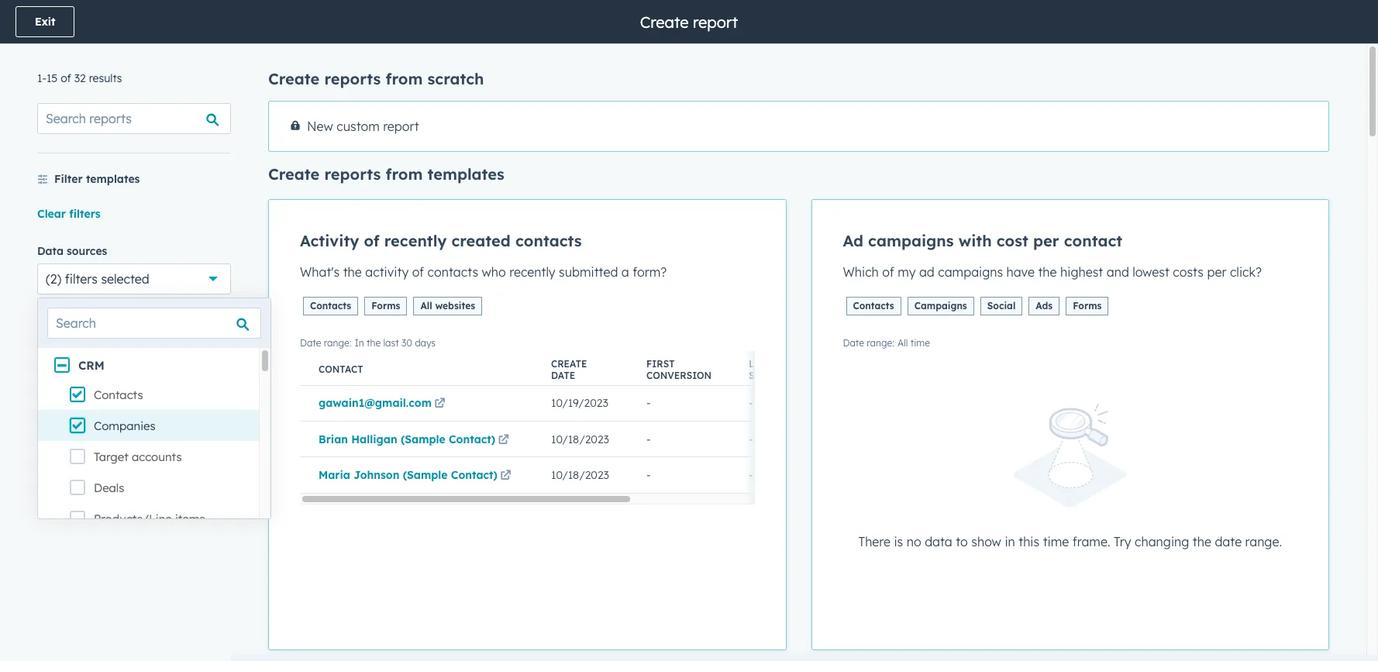 Task type: describe. For each thing, give the bounding box(es) containing it.
there
[[858, 534, 891, 550]]

what's the activity of contacts who recently submitted a form?
[[300, 264, 667, 280]]

contact
[[1064, 231, 1123, 250]]

new custom report
[[307, 119, 419, 134]]

1-15 of 32 results
[[37, 71, 122, 85]]

my
[[898, 264, 916, 280]]

seen
[[749, 370, 774, 381]]

contacts for created
[[515, 231, 582, 250]]

maria
[[319, 468, 350, 482]]

(2)
[[46, 271, 61, 287]]

target
[[94, 450, 129, 464]]

a
[[622, 264, 629, 280]]

activity
[[365, 264, 409, 280]]

date for activity
[[300, 337, 321, 349]]

date inside create date
[[551, 370, 575, 381]]

crm
[[78, 358, 105, 373]]

which
[[843, 264, 879, 280]]

last page seen
[[749, 358, 800, 381]]

last
[[749, 358, 773, 370]]

of left my
[[882, 264, 894, 280]]

items
[[175, 512, 205, 526]]

reports for templates
[[324, 164, 381, 184]]

ad campaigns with cost per contact
[[843, 231, 1123, 250]]

contacts for of
[[428, 264, 478, 280]]

maria johnson (sample contact)
[[319, 468, 498, 482]]

new
[[307, 119, 333, 134]]

costs
[[1173, 264, 1204, 280]]

0 vertical spatial time
[[911, 337, 930, 349]]

frame.
[[1073, 534, 1110, 550]]

click?
[[1230, 264, 1262, 280]]

johnson
[[354, 468, 400, 482]]

32
[[74, 71, 86, 85]]

date for ad
[[843, 337, 864, 349]]

exit link
[[16, 6, 75, 37]]

gawain1@gmail.com link
[[319, 396, 448, 410]]

0 horizontal spatial contacts
[[94, 388, 143, 402]]

custom
[[337, 119, 380, 134]]

changing
[[1135, 534, 1189, 550]]

ad
[[843, 231, 864, 250]]

there is no data to show in this time frame. try changing the date range.
[[858, 534, 1282, 550]]

ad
[[919, 264, 935, 280]]

create for create date
[[551, 358, 587, 370]]

0 vertical spatial all
[[421, 300, 432, 312]]

clear
[[37, 207, 66, 221]]

15
[[46, 71, 58, 85]]

page
[[775, 358, 800, 370]]

of right activity on the top of page
[[412, 264, 424, 280]]

data
[[37, 244, 64, 258]]

(2) filters selected
[[46, 271, 149, 287]]

in
[[1005, 534, 1015, 550]]

lowest
[[1133, 264, 1170, 280]]

the right in
[[367, 337, 381, 349]]

social
[[987, 300, 1016, 312]]

date range: all time
[[843, 337, 930, 349]]

is
[[894, 534, 903, 550]]

highest
[[1060, 264, 1103, 280]]

which of my ad campaigns have the highest and lowest costs per click?
[[843, 264, 1262, 280]]

create date
[[551, 358, 587, 381]]

link opens in a new window image for gawain1@gmail.com
[[434, 399, 445, 410]]

ads
[[1036, 300, 1053, 312]]

(sample for johnson
[[403, 468, 448, 482]]

1 vertical spatial campaigns
[[938, 264, 1003, 280]]

data
[[925, 534, 953, 550]]

results
[[89, 71, 122, 85]]

first
[[646, 358, 675, 370]]

selected
[[101, 271, 149, 287]]

activity
[[300, 231, 359, 250]]

link opens in a new window image for brian halligan (sample contact)
[[498, 435, 509, 446]]

products/line items
[[94, 512, 205, 526]]

cost
[[997, 231, 1029, 250]]

halligan
[[351, 432, 397, 446]]

date
[[1215, 534, 1242, 550]]

date range: in the last 30 days
[[300, 337, 436, 349]]

try
[[1114, 534, 1131, 550]]

contacts for activity
[[310, 300, 351, 312]]

all websites
[[421, 300, 475, 312]]

contacts for ad
[[853, 300, 894, 312]]

filter templates
[[54, 172, 140, 186]]

visualization
[[37, 312, 106, 326]]

1 horizontal spatial recently
[[509, 264, 555, 280]]

2 forms from the left
[[1073, 300, 1102, 312]]

submitted
[[559, 264, 618, 280]]

activity of recently created contacts
[[300, 231, 582, 250]]

create for create report
[[640, 12, 689, 31]]



Task type: locate. For each thing, give the bounding box(es) containing it.
scratch
[[428, 69, 484, 88]]

no
[[907, 534, 921, 550]]

recently
[[384, 231, 447, 250], [509, 264, 555, 280]]

New custom report checkbox
[[268, 101, 1329, 152]]

(sample for halligan
[[401, 432, 445, 446]]

and
[[1107, 264, 1129, 280]]

time right this
[[1043, 534, 1069, 550]]

range: for activity
[[324, 337, 351, 349]]

range.
[[1245, 534, 1282, 550]]

0 vertical spatial (sample
[[401, 432, 445, 446]]

form?
[[633, 264, 667, 280]]

from for templates
[[386, 164, 423, 184]]

10/19/2023
[[551, 396, 608, 410]]

Search search field
[[47, 308, 261, 339]]

1 vertical spatial 10/18/2023
[[551, 468, 609, 482]]

0 vertical spatial reports
[[324, 69, 381, 88]]

filters inside button
[[69, 207, 101, 221]]

campaigns down the with
[[938, 264, 1003, 280]]

sources
[[67, 244, 107, 258]]

create reports from scratch
[[268, 69, 484, 88]]

link opens in a new window image for maria johnson (sample contact)
[[500, 471, 511, 482]]

report inside option
[[383, 119, 419, 134]]

contacts down activity of recently created contacts
[[428, 264, 478, 280]]

date up 10/19/2023 at left bottom
[[551, 370, 575, 381]]

from left scratch
[[386, 69, 423, 88]]

range: for ad
[[867, 337, 895, 349]]

10/18/2023 for maria johnson (sample contact)
[[551, 468, 609, 482]]

contact)
[[449, 432, 495, 446], [451, 468, 498, 482]]

have
[[1007, 264, 1035, 280]]

date down the which
[[843, 337, 864, 349]]

(sample down brian halligan (sample contact) link
[[403, 468, 448, 482]]

link opens in a new window image inside gawain1@gmail.com link
[[434, 399, 445, 410]]

from
[[386, 69, 423, 88], [386, 164, 423, 184]]

range:
[[324, 337, 351, 349], [867, 337, 895, 349]]

with
[[959, 231, 992, 250]]

1 vertical spatial contacts
[[428, 264, 478, 280]]

range: down the which
[[867, 337, 895, 349]]

1 vertical spatial recently
[[509, 264, 555, 280]]

contacts down the which
[[853, 300, 894, 312]]

1 horizontal spatial date
[[551, 370, 575, 381]]

2 10/18/2023 from the top
[[551, 468, 609, 482]]

(sample up maria johnson (sample contact) link
[[401, 432, 445, 446]]

0 horizontal spatial per
[[1033, 231, 1059, 250]]

the right have
[[1038, 264, 1057, 280]]

gawain1@gmail.com
[[319, 396, 432, 410]]

0 vertical spatial contact)
[[449, 432, 495, 446]]

2 range: from the left
[[867, 337, 895, 349]]

per up which of my ad campaigns have the highest and lowest costs per click?
[[1033, 231, 1059, 250]]

companies
[[94, 419, 156, 433]]

0 vertical spatial filters
[[69, 207, 101, 221]]

per right costs
[[1207, 264, 1227, 280]]

0 vertical spatial contacts
[[515, 231, 582, 250]]

0 vertical spatial report
[[693, 12, 738, 31]]

reports up custom
[[324, 69, 381, 88]]

last
[[383, 337, 399, 349]]

recently up activity on the top of page
[[384, 231, 447, 250]]

1 range: from the left
[[324, 337, 351, 349]]

1 horizontal spatial templates
[[428, 164, 505, 184]]

report inside page section element
[[693, 12, 738, 31]]

1 vertical spatial from
[[386, 164, 423, 184]]

0 vertical spatial 10/18/2023
[[551, 432, 609, 446]]

None checkbox
[[268, 199, 923, 650], [811, 199, 1329, 650], [268, 199, 923, 650], [811, 199, 1329, 650]]

all down my
[[898, 337, 908, 349]]

0 vertical spatial from
[[386, 69, 423, 88]]

reports
[[324, 69, 381, 88], [324, 164, 381, 184]]

filter
[[54, 172, 83, 186]]

forms down activity on the top of page
[[371, 300, 400, 312]]

data sources
[[37, 244, 107, 258]]

0 horizontal spatial all
[[421, 300, 432, 312]]

create for create reports from templates
[[268, 164, 320, 184]]

the right what's
[[343, 264, 362, 280]]

(2) filters selected button
[[37, 264, 231, 295]]

websites
[[435, 300, 475, 312]]

filters inside dropdown button
[[65, 271, 98, 287]]

what's
[[300, 264, 340, 280]]

select button
[[37, 332, 231, 363]]

1 reports from the top
[[324, 69, 381, 88]]

all
[[421, 300, 432, 312], [898, 337, 908, 349]]

in
[[355, 337, 364, 349]]

exit
[[35, 15, 55, 29]]

create for create reports from scratch
[[268, 69, 320, 88]]

brian halligan (sample contact) link
[[319, 432, 512, 446]]

select
[[46, 340, 81, 355]]

of up activity on the top of page
[[364, 231, 380, 250]]

1 vertical spatial (sample
[[403, 468, 448, 482]]

filters for (2)
[[65, 271, 98, 287]]

forms down highest on the top
[[1073, 300, 1102, 312]]

0 horizontal spatial report
[[383, 119, 419, 134]]

contacts up submitted
[[515, 231, 582, 250]]

create reports from templates
[[268, 164, 505, 184]]

from for scratch
[[386, 69, 423, 88]]

recently right who
[[509, 264, 555, 280]]

campaigns
[[914, 300, 967, 312]]

contact) for maria johnson (sample contact)
[[451, 468, 498, 482]]

created
[[451, 231, 511, 250]]

campaigns up my
[[868, 231, 954, 250]]

to
[[956, 534, 968, 550]]

0 horizontal spatial templates
[[86, 172, 140, 186]]

contact
[[319, 364, 363, 375]]

2 from from the top
[[386, 164, 423, 184]]

1-
[[37, 71, 46, 85]]

reports down custom
[[324, 164, 381, 184]]

1 horizontal spatial contacts
[[310, 300, 351, 312]]

1 vertical spatial filters
[[65, 271, 98, 287]]

of
[[61, 71, 71, 85], [364, 231, 380, 250], [412, 264, 424, 280], [882, 264, 894, 280]]

0 horizontal spatial date
[[300, 337, 321, 349]]

1 horizontal spatial time
[[1043, 534, 1069, 550]]

filters for clear
[[69, 207, 101, 221]]

1 vertical spatial report
[[383, 119, 419, 134]]

2 horizontal spatial contacts
[[853, 300, 894, 312]]

Search search field
[[37, 103, 231, 134]]

contact) for brian halligan (sample contact)
[[449, 432, 495, 446]]

deals
[[94, 481, 124, 495]]

clear filters button
[[37, 205, 101, 223]]

1 vertical spatial all
[[898, 337, 908, 349]]

0 horizontal spatial forms
[[371, 300, 400, 312]]

create inside page section element
[[640, 12, 689, 31]]

-
[[646, 396, 651, 410], [749, 396, 753, 410], [646, 432, 651, 446], [749, 432, 753, 446], [646, 468, 651, 482], [749, 468, 753, 482]]

1 horizontal spatial range:
[[867, 337, 895, 349]]

date up contact
[[300, 337, 321, 349]]

range: left in
[[324, 337, 351, 349]]

1 horizontal spatial per
[[1207, 264, 1227, 280]]

templates up created
[[428, 164, 505, 184]]

1 vertical spatial contact)
[[451, 468, 498, 482]]

contact) up maria johnson (sample contact) link
[[449, 432, 495, 446]]

time down campaigns
[[911, 337, 930, 349]]

filters right "(2)"
[[65, 271, 98, 287]]

first conversion
[[646, 358, 712, 381]]

link opens in a new window image
[[434, 399, 445, 410]]

contacts up companies in the bottom of the page
[[94, 388, 143, 402]]

0 horizontal spatial contacts
[[428, 264, 478, 280]]

1 horizontal spatial contacts
[[515, 231, 582, 250]]

1 forms from the left
[[371, 300, 400, 312]]

0 vertical spatial campaigns
[[868, 231, 954, 250]]

time
[[911, 337, 930, 349], [1043, 534, 1069, 550]]

page section element
[[0, 0, 1378, 43]]

2 horizontal spatial date
[[843, 337, 864, 349]]

0 horizontal spatial range:
[[324, 337, 351, 349]]

1 from from the top
[[386, 69, 423, 88]]

link opens in a new window image
[[434, 399, 445, 410], [498, 435, 509, 446], [498, 435, 509, 446], [500, 471, 511, 482], [500, 471, 511, 482]]

clear filters
[[37, 207, 101, 221]]

0 vertical spatial recently
[[384, 231, 447, 250]]

1 horizontal spatial report
[[693, 12, 738, 31]]

1 horizontal spatial forms
[[1073, 300, 1102, 312]]

the
[[343, 264, 362, 280], [1038, 264, 1057, 280], [367, 337, 381, 349], [1193, 534, 1212, 550]]

of right 15
[[61, 71, 71, 85]]

1 vertical spatial time
[[1043, 534, 1069, 550]]

products/line
[[94, 512, 172, 526]]

create
[[640, 12, 689, 31], [268, 69, 320, 88], [268, 164, 320, 184], [551, 358, 587, 370]]

report
[[693, 12, 738, 31], [383, 119, 419, 134]]

(sample
[[401, 432, 445, 446], [403, 468, 448, 482]]

0 vertical spatial per
[[1033, 231, 1059, 250]]

contacts
[[515, 231, 582, 250], [428, 264, 478, 280]]

per
[[1033, 231, 1059, 250], [1207, 264, 1227, 280]]

1 vertical spatial per
[[1207, 264, 1227, 280]]

show
[[971, 534, 1001, 550]]

1 horizontal spatial all
[[898, 337, 908, 349]]

contact) down brian halligan (sample contact) link
[[451, 468, 498, 482]]

target accounts
[[94, 450, 182, 464]]

filters right clear
[[69, 207, 101, 221]]

days
[[415, 337, 436, 349]]

0 horizontal spatial time
[[911, 337, 930, 349]]

1 10/18/2023 from the top
[[551, 432, 609, 446]]

templates right filter
[[86, 172, 140, 186]]

2 reports from the top
[[324, 164, 381, 184]]

all left websites
[[421, 300, 432, 312]]

from down new custom report
[[386, 164, 423, 184]]

1 vertical spatial reports
[[324, 164, 381, 184]]

30
[[402, 337, 412, 349]]

maria johnson (sample contact) link
[[319, 468, 514, 482]]

templates
[[428, 164, 505, 184], [86, 172, 140, 186]]

who
[[482, 264, 506, 280]]

this
[[1019, 534, 1040, 550]]

accounts
[[132, 450, 182, 464]]

10/18/2023 for brian halligan (sample contact)
[[551, 432, 609, 446]]

0 horizontal spatial recently
[[384, 231, 447, 250]]

brian halligan (sample contact)
[[319, 432, 495, 446]]

the left 'date'
[[1193, 534, 1212, 550]]

conversion
[[646, 370, 712, 381]]

reports for scratch
[[324, 69, 381, 88]]

contacts down what's
[[310, 300, 351, 312]]

create report
[[640, 12, 738, 31]]



Task type: vqa. For each thing, say whether or not it's contained in the screenshot.
Account Defaults
no



